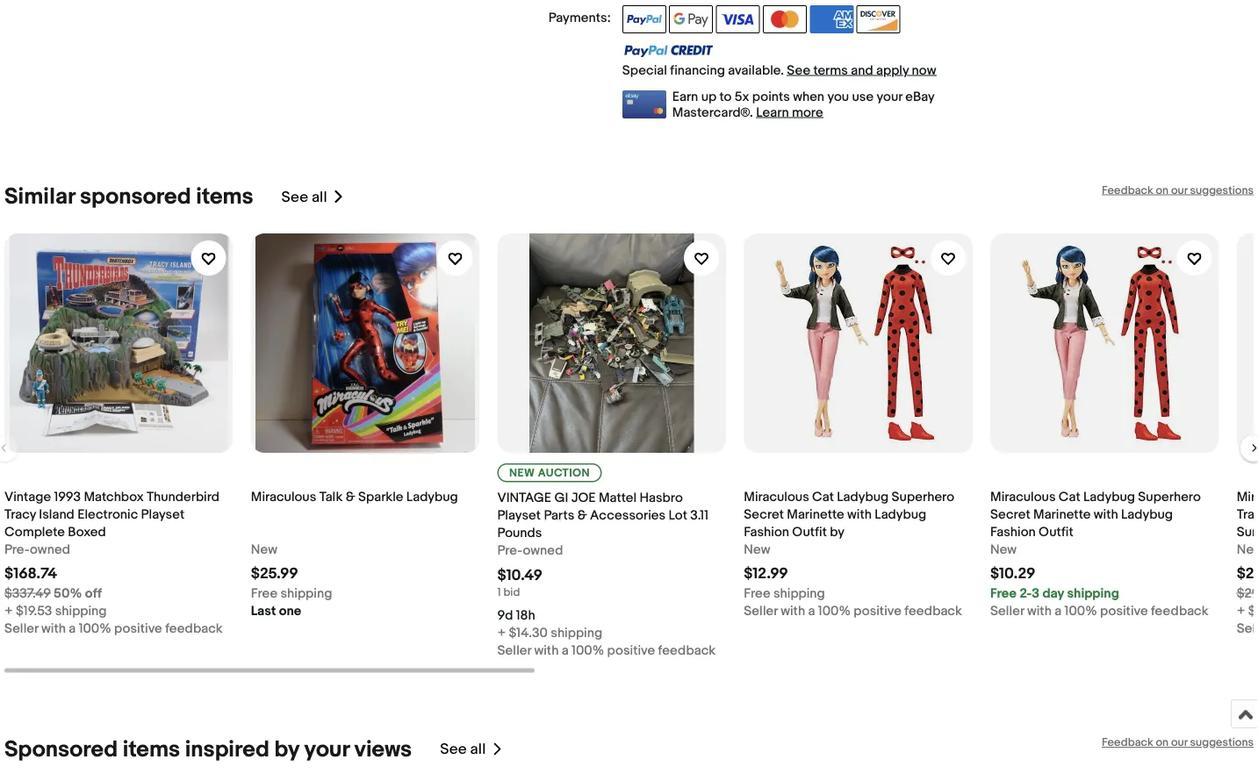 Task type: vqa. For each thing, say whether or not it's contained in the screenshot.
Type on the top
no



Task type: describe. For each thing, give the bounding box(es) containing it.
joe
[[571, 490, 596, 506]]

last
[[251, 603, 276, 619]]

tracy
[[4, 507, 36, 523]]

paypal credit image
[[622, 44, 714, 58]]

cat for $10.29
[[1059, 489, 1081, 505]]

see all text field for sponsored items inspired by your views
[[440, 741, 486, 759]]

superhero for $12.99
[[892, 489, 955, 505]]

hasbro
[[640, 490, 683, 506]]

Free shipping text field
[[744, 585, 825, 602]]

new
[[509, 467, 535, 480]]

seller inside the vintage 1993 matchbox thunderbird tracy island electronic playset complete boxed pre-owned $168.74 $337.49 50% off + $19.53 shipping seller with a 100% positive feedback
[[4, 621, 38, 637]]

by inside miraculous cat ladybug superhero secret marinette with ladybug fashion outfit by new $12.99 free shipping seller with a 100% positive feedback
[[830, 524, 845, 540]]

$10.49 text field
[[497, 566, 543, 585]]

learn more link
[[756, 105, 823, 120]]

visa image
[[716, 5, 760, 33]]

shipping inside the miraculous cat ladybug superhero secret marinette with ladybug fashion outfit new $10.29 free 2-3 day shipping seller with a 100% positive feedback
[[1067, 586, 1120, 602]]

50%
[[54, 586, 82, 602]]

day
[[1043, 586, 1064, 602]]

feedback on our suggestions for sponsored items inspired by your views
[[1102, 736, 1254, 750]]

available.
[[728, 62, 784, 78]]

use
[[852, 89, 874, 105]]

+ $14.30 shipping text field
[[497, 625, 603, 642]]

2-
[[1020, 586, 1032, 602]]

earn
[[672, 89, 698, 105]]

1 vertical spatial items
[[123, 736, 180, 764]]

paypal image
[[622, 5, 666, 33]]

pounds
[[497, 526, 542, 541]]

$12.99
[[744, 565, 788, 584]]

4 new from the left
[[1237, 542, 1258, 558]]

on for similar sponsored items
[[1156, 184, 1169, 197]]

new text field for $12.99
[[744, 541, 770, 559]]

see all link for similar sponsored items
[[281, 184, 345, 211]]

discover image
[[857, 5, 901, 33]]

a inside vintage gi joe mattel hasbro playset parts & accessories lot 3.11 pounds pre-owned $10.49 1 bid 9d 18h + $14.30 shipping seller with a 100% positive feedback
[[562, 643, 569, 659]]

feedback on our suggestions for similar sponsored items
[[1102, 184, 1254, 197]]

and
[[851, 62, 873, 78]]

apply
[[876, 62, 909, 78]]

0 horizontal spatial seller with a 100% positive feedback text field
[[497, 642, 716, 660]]

similar sponsored items
[[4, 184, 253, 211]]

miraculous talk & sparkle ladybug
[[251, 489, 458, 505]]

see terms and apply now link
[[787, 62, 937, 78]]

sponsored
[[4, 736, 118, 764]]

ebay
[[906, 89, 935, 105]]

parts
[[544, 508, 575, 524]]

suggestions for similar sponsored items
[[1190, 184, 1254, 197]]

special financing available. see terms and apply now
[[622, 62, 937, 78]]

mira
[[1237, 489, 1258, 505]]

New text field
[[990, 541, 1017, 559]]

shipping inside the vintage 1993 matchbox thunderbird tracy island electronic playset complete boxed pre-owned $168.74 $337.49 50% off + $19.53 shipping seller with a 100% positive feedback
[[55, 603, 107, 619]]

gi
[[554, 490, 568, 506]]

payments:
[[549, 10, 611, 25]]

$168.74
[[4, 565, 57, 584]]

google pay image
[[669, 5, 713, 33]]

feedback inside miraculous cat ladybug superhero secret marinette with ladybug fashion outfit by new $12.99 free shipping seller with a 100% positive feedback
[[905, 603, 962, 619]]

similar
[[4, 184, 75, 211]]

accessories
[[590, 508, 666, 524]]

vintage gi joe mattel hasbro playset parts & accessories lot 3.11 pounds pre-owned $10.49 1 bid 9d 18h + $14.30 shipping seller with a 100% positive feedback
[[497, 490, 716, 659]]

100% inside vintage gi joe mattel hasbro playset parts & accessories lot 3.11 pounds pre-owned $10.49 1 bid 9d 18h + $14.30 shipping seller with a 100% positive feedback
[[572, 643, 604, 659]]

100% inside the miraculous cat ladybug superhero secret marinette with ladybug fashion outfit new $10.29 free 2-3 day shipping seller with a 100% positive feedback
[[1065, 603, 1097, 619]]

+ inside the vintage 1993 matchbox thunderbird tracy island electronic playset complete boxed pre-owned $168.74 $337.49 50% off + $19.53 shipping seller with a 100% positive feedback
[[4, 603, 13, 619]]

master card image
[[763, 5, 807, 33]]

vintage
[[4, 489, 51, 505]]

$19.53
[[16, 603, 52, 619]]

sponsored
[[80, 184, 191, 211]]

now
[[912, 62, 937, 78]]

our for similar sponsored items
[[1171, 184, 1188, 197]]

1
[[497, 586, 501, 600]]

$25
[[1237, 565, 1258, 584]]

mira new $25 $29. + $1 sell
[[1237, 489, 1258, 637]]

1 bid text field
[[497, 586, 520, 600]]

+ inside mira new $25 $29. + $1 sell
[[1237, 603, 1245, 619]]

a inside the miraculous cat ladybug superhero secret marinette with ladybug fashion outfit new $10.29 free 2-3 day shipping seller with a 100% positive feedback
[[1055, 603, 1062, 619]]

fashion for new
[[744, 524, 789, 540]]

financing
[[670, 62, 725, 78]]

$337.49
[[4, 586, 51, 602]]

up
[[701, 89, 717, 105]]

on for sponsored items inspired by your views
[[1156, 736, 1169, 750]]

1 miraculous from the left
[[251, 489, 316, 505]]

3
[[1032, 586, 1040, 602]]

bid
[[504, 586, 520, 600]]

feedback inside the vintage 1993 matchbox thunderbird tracy island electronic playset complete boxed pre-owned $168.74 $337.49 50% off + $19.53 shipping seller with a 100% positive feedback
[[165, 621, 223, 637]]

Sell text field
[[1237, 620, 1258, 638]]

points
[[752, 89, 790, 105]]

positive inside vintage gi joe mattel hasbro playset parts & accessories lot 3.11 pounds pre-owned $10.49 1 bid 9d 18h + $14.30 shipping seller with a 100% positive feedback
[[607, 643, 655, 659]]

feedback for similar sponsored items
[[1102, 184, 1154, 197]]

5x
[[735, 89, 749, 105]]

boxed
[[68, 524, 106, 540]]

$29.
[[1237, 586, 1258, 602]]

matchbox
[[84, 489, 144, 505]]

vintage
[[497, 490, 552, 506]]

off
[[85, 586, 102, 602]]

feedback on our suggestions link for similar sponsored items
[[1102, 184, 1254, 197]]

9d 18h text field
[[497, 607, 535, 625]]

$14.30
[[509, 626, 548, 641]]

views
[[354, 736, 412, 764]]

a inside miraculous cat ladybug superhero secret marinette with ladybug fashion outfit by new $12.99 free shipping seller with a 100% positive feedback
[[808, 603, 815, 619]]

our for sponsored items inspired by your views
[[1171, 736, 1188, 750]]

positive inside miraculous cat ladybug superhero secret marinette with ladybug fashion outfit by new $12.99 free shipping seller with a 100% positive feedback
[[854, 603, 902, 619]]

seller inside vintage gi joe mattel hasbro playset parts & accessories lot 3.11 pounds pre-owned $10.49 1 bid 9d 18h + $14.30 shipping seller with a 100% positive feedback
[[497, 643, 531, 659]]

new text field for $25
[[1237, 541, 1258, 559]]



Task type: locate. For each thing, give the bounding box(es) containing it.
free
[[251, 586, 278, 602], [744, 586, 771, 602], [990, 586, 1017, 602]]

new auction
[[509, 467, 590, 480]]

1 vertical spatial our
[[1171, 736, 1188, 750]]

secret for $10.29
[[990, 507, 1031, 523]]

seller inside the miraculous cat ladybug superhero secret marinette with ladybug fashion outfit new $10.29 free 2-3 day shipping seller with a 100% positive feedback
[[990, 603, 1024, 619]]

1 horizontal spatial owned
[[523, 543, 563, 559]]

cat for new
[[812, 489, 834, 505]]

playset inside vintage gi joe mattel hasbro playset parts & accessories lot 3.11 pounds pre-owned $10.49 1 bid 9d 18h + $14.30 shipping seller with a 100% positive feedback
[[497, 508, 541, 524]]

2 on from the top
[[1156, 736, 1169, 750]]

shipping inside vintage gi joe mattel hasbro playset parts & accessories lot 3.11 pounds pre-owned $10.49 1 bid 9d 18h + $14.30 shipping seller with a 100% positive feedback
[[551, 626, 603, 641]]

fashion for $10.29
[[990, 524, 1036, 540]]

1 horizontal spatial your
[[877, 89, 903, 105]]

fashion up new text field
[[990, 524, 1036, 540]]

marinette up $10.29 text box
[[1034, 507, 1091, 523]]

2 feedback on our suggestions from the top
[[1102, 736, 1254, 750]]

1 superhero from the left
[[892, 489, 955, 505]]

0 horizontal spatial pre-
[[4, 542, 30, 558]]

feedback inside vintage gi joe mattel hasbro playset parts & accessories lot 3.11 pounds pre-owned $10.49 1 bid 9d 18h + $14.30 shipping seller with a 100% positive feedback
[[658, 643, 716, 659]]

a down + $14.30 shipping text box
[[562, 643, 569, 659]]

1 fashion from the left
[[744, 524, 789, 540]]

playset
[[141, 507, 185, 523], [497, 508, 541, 524]]

Seller with a 100% positive feedback text field
[[744, 602, 962, 620], [4, 620, 223, 638]]

miraculous
[[251, 489, 316, 505], [744, 489, 809, 505], [990, 489, 1056, 505]]

miraculous for $10.29
[[990, 489, 1056, 505]]

all for similar sponsored items
[[312, 188, 327, 206]]

0 horizontal spatial secret
[[744, 507, 784, 523]]

shipping right $14.30
[[551, 626, 603, 641]]

0 vertical spatial items
[[196, 184, 253, 211]]

1 vertical spatial see all
[[440, 741, 486, 759]]

special
[[622, 62, 667, 78]]

$10.49
[[497, 566, 543, 585]]

1993
[[54, 489, 81, 505]]

0 vertical spatial &
[[346, 489, 355, 505]]

feedback on our suggestions link
[[1102, 184, 1254, 197], [1102, 736, 1254, 750]]

sponsored items inspired by your views
[[4, 736, 412, 764]]

1 horizontal spatial see
[[440, 741, 467, 759]]

1 vertical spatial see all text field
[[440, 741, 486, 759]]

your down apply
[[877, 89, 903, 105]]

new up the $12.99 'text box'
[[744, 542, 770, 558]]

1 horizontal spatial secret
[[990, 507, 1031, 523]]

owned inside vintage gi joe mattel hasbro playset parts & accessories lot 3.11 pounds pre-owned $10.49 1 bid 9d 18h + $14.30 shipping seller with a 100% positive feedback
[[523, 543, 563, 559]]

previous price $29.99 15% off text field
[[1237, 585, 1258, 602]]

secret inside miraculous cat ladybug superhero secret marinette with ladybug fashion outfit by new $12.99 free shipping seller with a 100% positive feedback
[[744, 507, 784, 523]]

electronic
[[77, 507, 138, 523]]

suggestions for sponsored items inspired by your views
[[1190, 736, 1254, 750]]

learn
[[756, 105, 789, 120]]

& inside vintage gi joe mattel hasbro playset parts & accessories lot 3.11 pounds pre-owned $10.49 1 bid 9d 18h + $14.30 shipping seller with a 100% positive feedback
[[578, 508, 587, 524]]

0 vertical spatial feedback on our suggestions
[[1102, 184, 1254, 197]]

See all text field
[[281, 188, 327, 206], [440, 741, 486, 759]]

shipping right day
[[1067, 586, 1120, 602]]

when
[[793, 89, 825, 105]]

inspired
[[185, 736, 269, 764]]

to
[[720, 89, 732, 105]]

1 horizontal spatial playset
[[497, 508, 541, 524]]

& down 'joe'
[[578, 508, 587, 524]]

0 horizontal spatial new text field
[[251, 541, 277, 559]]

2 secret from the left
[[990, 507, 1031, 523]]

free inside the miraculous cat ladybug superhero secret marinette with ladybug fashion outfit new $10.29 free 2-3 day shipping seller with a 100% positive feedback
[[990, 586, 1017, 602]]

thunderbird
[[147, 489, 220, 505]]

+ $19.53 shipping text field
[[4, 602, 107, 620]]

a down free 2-3 day shipping text box
[[1055, 603, 1062, 619]]

more
[[792, 105, 823, 120]]

1 horizontal spatial marinette
[[1034, 507, 1091, 523]]

2 horizontal spatial +
[[1237, 603, 1245, 619]]

3.11
[[690, 508, 709, 524]]

Last one text field
[[251, 602, 301, 620]]

2 new from the left
[[744, 542, 770, 558]]

+ inside vintage gi joe mattel hasbro playset parts & accessories lot 3.11 pounds pre-owned $10.49 1 bid 9d 18h + $14.30 shipping seller with a 100% positive feedback
[[497, 626, 506, 641]]

you
[[828, 89, 849, 105]]

american express image
[[810, 5, 854, 33]]

1 vertical spatial feedback on our suggestions
[[1102, 736, 1254, 750]]

pre- down pounds in the bottom of the page
[[497, 543, 523, 559]]

owned down complete
[[30, 542, 70, 558]]

1 horizontal spatial pre-owned text field
[[497, 542, 563, 560]]

+ $1 text field
[[1237, 602, 1258, 620]]

a down + $19.53 shipping text field
[[69, 621, 76, 637]]

0 horizontal spatial free
[[251, 586, 278, 602]]

secret up new text field
[[990, 507, 1031, 523]]

seller with a 100% positive feedback text field down day
[[990, 602, 1209, 620]]

$25.99
[[251, 565, 298, 584]]

1 horizontal spatial miraculous
[[744, 489, 809, 505]]

1 feedback on our suggestions from the top
[[1102, 184, 1254, 197]]

seller down 2-
[[990, 603, 1024, 619]]

1 horizontal spatial new text field
[[744, 541, 770, 559]]

$10.29
[[990, 565, 1036, 584]]

seller inside miraculous cat ladybug superhero secret marinette with ladybug fashion outfit by new $12.99 free shipping seller with a 100% positive feedback
[[744, 603, 778, 619]]

pre- inside the vintage 1993 matchbox thunderbird tracy island electronic playset complete boxed pre-owned $168.74 $337.49 50% off + $19.53 shipping seller with a 100% positive feedback
[[4, 542, 30, 558]]

new text field for $25.99
[[251, 541, 277, 559]]

100% down + $14.30 shipping text box
[[572, 643, 604, 659]]

feedback
[[905, 603, 962, 619], [1151, 603, 1209, 619], [165, 621, 223, 637], [658, 643, 716, 659]]

miraculous left talk
[[251, 489, 316, 505]]

outfit up free 2-3 day shipping text box
[[1039, 524, 1074, 540]]

0 horizontal spatial see all
[[281, 188, 327, 206]]

miraculous inside miraculous cat ladybug superhero secret marinette with ladybug fashion outfit by new $12.99 free shipping seller with a 100% positive feedback
[[744, 489, 809, 505]]

0 horizontal spatial pre-owned text field
[[4, 541, 70, 559]]

1 horizontal spatial seller with a 100% positive feedback text field
[[744, 602, 962, 620]]

1 horizontal spatial by
[[830, 524, 845, 540]]

positive
[[854, 603, 902, 619], [1100, 603, 1148, 619], [114, 621, 162, 637], [607, 643, 655, 659]]

1 suggestions from the top
[[1190, 184, 1254, 197]]

shipping inside miraculous cat ladybug superhero secret marinette with ladybug fashion outfit by new $12.99 free shipping seller with a 100% positive feedback
[[774, 586, 825, 602]]

1 vertical spatial suggestions
[[1190, 736, 1254, 750]]

marinette inside the miraculous cat ladybug superhero secret marinette with ladybug fashion outfit new $10.29 free 2-3 day shipping seller with a 100% positive feedback
[[1034, 507, 1091, 523]]

outfit for $10.29
[[1039, 524, 1074, 540]]

0 vertical spatial see
[[787, 62, 811, 78]]

+ left $1
[[1237, 603, 1245, 619]]

suggestions
[[1190, 184, 1254, 197], [1190, 736, 1254, 750]]

$1
[[1248, 603, 1258, 619]]

1 feedback on our suggestions link from the top
[[1102, 184, 1254, 197]]

1 feedback from the top
[[1102, 184, 1154, 197]]

1 secret from the left
[[744, 507, 784, 523]]

shipping down off
[[55, 603, 107, 619]]

0 horizontal spatial see all link
[[281, 184, 345, 211]]

0 vertical spatial see all link
[[281, 184, 345, 211]]

playset inside the vintage 1993 matchbox thunderbird tracy island electronic playset complete boxed pre-owned $168.74 $337.49 50% off + $19.53 shipping seller with a 100% positive feedback
[[141, 507, 185, 523]]

2 horizontal spatial miraculous
[[990, 489, 1056, 505]]

1 vertical spatial see
[[281, 188, 308, 206]]

see for inspired
[[440, 741, 467, 759]]

2 our from the top
[[1171, 736, 1188, 750]]

2 cat from the left
[[1059, 489, 1081, 505]]

see all
[[281, 188, 327, 206], [440, 741, 486, 759]]

shipping up one
[[281, 586, 332, 602]]

0 horizontal spatial miraculous
[[251, 489, 316, 505]]

2 suggestions from the top
[[1190, 736, 1254, 750]]

marinette for $10.29
[[1034, 507, 1091, 523]]

miraculous up "$12.99"
[[744, 489, 809, 505]]

playset down thunderbird
[[141, 507, 185, 523]]

previous price $337.49 50% off text field
[[4, 585, 102, 602]]

mastercard®.
[[672, 105, 753, 120]]

miraculous inside the miraculous cat ladybug superhero secret marinette with ladybug fashion outfit new $10.29 free 2-3 day shipping seller with a 100% positive feedback
[[990, 489, 1056, 505]]

secret up the $12.99 'text box'
[[744, 507, 784, 523]]

new $25.99 free shipping last one
[[251, 542, 332, 619]]

0 vertical spatial see all text field
[[281, 188, 327, 206]]

0 vertical spatial on
[[1156, 184, 1169, 197]]

new inside the miraculous cat ladybug superhero secret marinette with ladybug fashion outfit new $10.29 free 2-3 day shipping seller with a 100% positive feedback
[[990, 542, 1017, 558]]

0 horizontal spatial outfit
[[792, 524, 827, 540]]

New text field
[[251, 541, 277, 559], [744, 541, 770, 559], [1237, 541, 1258, 559]]

shipping down "$12.99"
[[774, 586, 825, 602]]

learn more
[[756, 105, 823, 120]]

new up the '$25.99' at the left of the page
[[251, 542, 277, 558]]

playset up pounds in the bottom of the page
[[497, 508, 541, 524]]

feedback for sponsored items inspired by your views
[[1102, 736, 1154, 750]]

1 horizontal spatial see all link
[[440, 736, 503, 764]]

2 new text field from the left
[[744, 541, 770, 559]]

owned down pounds in the bottom of the page
[[523, 543, 563, 559]]

2 horizontal spatial see
[[787, 62, 811, 78]]

fashion inside miraculous cat ladybug superhero secret marinette with ladybug fashion outfit by new $12.99 free shipping seller with a 100% positive feedback
[[744, 524, 789, 540]]

$10.29 text field
[[990, 565, 1036, 584]]

auction
[[538, 467, 590, 480]]

1 marinette from the left
[[787, 507, 844, 523]]

1 horizontal spatial see all
[[440, 741, 486, 759]]

2 feedback on our suggestions link from the top
[[1102, 736, 1254, 750]]

1 horizontal spatial fashion
[[990, 524, 1036, 540]]

1 vertical spatial seller with a 100% positive feedback text field
[[497, 642, 716, 660]]

1 horizontal spatial see all text field
[[440, 741, 486, 759]]

mattel
[[599, 490, 637, 506]]

2 fashion from the left
[[990, 524, 1036, 540]]

seller with a 100% positive feedback text field down $14.30
[[497, 642, 716, 660]]

0 horizontal spatial superhero
[[892, 489, 955, 505]]

a
[[808, 603, 815, 619], [1055, 603, 1062, 619], [69, 621, 76, 637], [562, 643, 569, 659]]

1 free from the left
[[251, 586, 278, 602]]

1 on from the top
[[1156, 184, 1169, 197]]

feedback on our suggestions link for sponsored items inspired by your views
[[1102, 736, 1254, 750]]

0 horizontal spatial cat
[[812, 489, 834, 505]]

miraculous up new text field
[[990, 489, 1056, 505]]

feedback on our suggestions
[[1102, 184, 1254, 197], [1102, 736, 1254, 750]]

0 vertical spatial suggestions
[[1190, 184, 1254, 197]]

sell
[[1237, 621, 1258, 637]]

2 free from the left
[[744, 586, 771, 602]]

1 cat from the left
[[812, 489, 834, 505]]

2 vertical spatial see
[[440, 741, 467, 759]]

2 miraculous from the left
[[744, 489, 809, 505]]

3 new from the left
[[990, 542, 1017, 558]]

terms
[[814, 62, 848, 78]]

ebay mastercard image
[[622, 90, 666, 119]]

Free 2-3 day shipping text field
[[990, 585, 1120, 602]]

3 free from the left
[[990, 586, 1017, 602]]

0 vertical spatial your
[[877, 89, 903, 105]]

marinette for new
[[787, 507, 844, 523]]

1 vertical spatial on
[[1156, 736, 1169, 750]]

1 outfit from the left
[[792, 524, 827, 540]]

1 vertical spatial feedback on our suggestions link
[[1102, 736, 1254, 750]]

0 vertical spatial by
[[830, 524, 845, 540]]

new up the $25 text box
[[1237, 542, 1258, 558]]

$25 text field
[[1237, 565, 1258, 584]]

pre-owned text field down pounds in the bottom of the page
[[497, 542, 563, 560]]

0 horizontal spatial your
[[304, 736, 349, 764]]

secret for new
[[744, 507, 784, 523]]

2 outfit from the left
[[1039, 524, 1074, 540]]

fashion up "$12.99"
[[744, 524, 789, 540]]

feedback inside the miraculous cat ladybug superhero secret marinette with ladybug fashion outfit new $10.29 free 2-3 day shipping seller with a 100% positive feedback
[[1151, 603, 1209, 619]]

free inside miraculous cat ladybug superhero secret marinette with ladybug fashion outfit by new $12.99 free shipping seller with a 100% positive feedback
[[744, 586, 771, 602]]

owned inside the vintage 1993 matchbox thunderbird tracy island electronic playset complete boxed pre-owned $168.74 $337.49 50% off + $19.53 shipping seller with a 100% positive feedback
[[30, 542, 70, 558]]

0 horizontal spatial fashion
[[744, 524, 789, 540]]

positive inside the vintage 1993 matchbox thunderbird tracy island electronic playset complete boxed pre-owned $168.74 $337.49 50% off + $19.53 shipping seller with a 100% positive feedback
[[114, 621, 162, 637]]

1 horizontal spatial cat
[[1059, 489, 1081, 505]]

0 vertical spatial feedback
[[1102, 184, 1154, 197]]

+
[[4, 603, 13, 619], [1237, 603, 1245, 619], [497, 626, 506, 641]]

your left views
[[304, 736, 349, 764]]

new text field up the $12.99 'text box'
[[744, 541, 770, 559]]

0 vertical spatial all
[[312, 188, 327, 206]]

talk
[[319, 489, 343, 505]]

seller down $19.53
[[4, 621, 38, 637]]

secret inside the miraculous cat ladybug superhero secret marinette with ladybug fashion outfit new $10.29 free 2-3 day shipping seller with a 100% positive feedback
[[990, 507, 1031, 523]]

see all for sponsored items inspired by your views
[[440, 741, 486, 759]]

shipping inside new $25.99 free shipping last one
[[281, 586, 332, 602]]

100% down free 2-3 day shipping text box
[[1065, 603, 1097, 619]]

vintage 1993 matchbox thunderbird tracy island electronic playset complete boxed pre-owned $168.74 $337.49 50% off + $19.53 shipping seller with a 100% positive feedback
[[4, 489, 223, 637]]

new text field up the $25 text box
[[1237, 541, 1258, 559]]

1 vertical spatial your
[[304, 736, 349, 764]]

with inside vintage gi joe mattel hasbro playset parts & accessories lot 3.11 pounds pre-owned $10.49 1 bid 9d 18h + $14.30 shipping seller with a 100% positive feedback
[[534, 643, 559, 659]]

3 miraculous from the left
[[990, 489, 1056, 505]]

& right talk
[[346, 489, 355, 505]]

pre- down complete
[[4, 542, 30, 558]]

all
[[312, 188, 327, 206], [470, 741, 486, 759]]

see all link for sponsored items inspired by your views
[[440, 736, 503, 764]]

a down free shipping text field on the bottom
[[808, 603, 815, 619]]

2 horizontal spatial new text field
[[1237, 541, 1258, 559]]

free down "$12.99"
[[744, 586, 771, 602]]

1 horizontal spatial seller with a 100% positive feedback text field
[[990, 602, 1209, 620]]

100% down off
[[79, 621, 111, 637]]

1 new from the left
[[251, 542, 277, 558]]

100% down free shipping text field on the bottom
[[818, 603, 851, 619]]

1 vertical spatial by
[[274, 736, 299, 764]]

pre-
[[4, 542, 30, 558], [497, 543, 523, 559]]

by
[[830, 524, 845, 540], [274, 736, 299, 764]]

$25.99 text field
[[251, 565, 298, 584]]

$12.99 text field
[[744, 565, 788, 584]]

1 horizontal spatial free
[[744, 586, 771, 602]]

with inside the vintage 1993 matchbox thunderbird tracy island electronic playset complete boxed pre-owned $168.74 $337.49 50% off + $19.53 shipping seller with a 100% positive feedback
[[41, 621, 66, 637]]

100% inside miraculous cat ladybug superhero secret marinette with ladybug fashion outfit by new $12.99 free shipping seller with a 100% positive feedback
[[818, 603, 851, 619]]

outfit up free shipping text field on the bottom
[[792, 524, 827, 540]]

free inside new $25.99 free shipping last one
[[251, 586, 278, 602]]

1 horizontal spatial &
[[578, 508, 587, 524]]

1 horizontal spatial pre-
[[497, 543, 523, 559]]

see for items
[[281, 188, 308, 206]]

marinette inside miraculous cat ladybug superhero secret marinette with ladybug fashion outfit by new $12.99 free shipping seller with a 100% positive feedback
[[787, 507, 844, 523]]

marinette up "$12.99"
[[787, 507, 844, 523]]

pre-owned text field down complete
[[4, 541, 70, 559]]

+ left $19.53
[[4, 603, 13, 619]]

9d
[[497, 608, 513, 624]]

new up $10.29 text box
[[990, 542, 1017, 558]]

Pre-owned text field
[[4, 541, 70, 559], [497, 542, 563, 560]]

cat
[[812, 489, 834, 505], [1059, 489, 1081, 505]]

100% inside the vintage 1993 matchbox thunderbird tracy island electronic playset complete boxed pre-owned $168.74 $337.49 50% off + $19.53 shipping seller with a 100% positive feedback
[[79, 621, 111, 637]]

outfit inside miraculous cat ladybug superhero secret marinette with ladybug fashion outfit by new $12.99 free shipping seller with a 100% positive feedback
[[792, 524, 827, 540]]

free down $10.29
[[990, 586, 1017, 602]]

see all text field for similar sponsored items
[[281, 188, 327, 206]]

superhero inside miraculous cat ladybug superhero secret marinette with ladybug fashion outfit by new $12.99 free shipping seller with a 100% positive feedback
[[892, 489, 955, 505]]

marinette
[[787, 507, 844, 523], [1034, 507, 1091, 523]]

0 horizontal spatial playset
[[141, 507, 185, 523]]

earn up to 5x points when you use your ebay mastercard®.
[[672, 89, 935, 120]]

new
[[251, 542, 277, 558], [744, 542, 770, 558], [990, 542, 1017, 558], [1237, 542, 1258, 558]]

outfit inside the miraculous cat ladybug superhero secret marinette with ladybug fashion outfit new $10.29 free 2-3 day shipping seller with a 100% positive feedback
[[1039, 524, 1074, 540]]

1 horizontal spatial outfit
[[1039, 524, 1074, 540]]

positive inside the miraculous cat ladybug superhero secret marinette with ladybug fashion outfit new $10.29 free 2-3 day shipping seller with a 100% positive feedback
[[1100, 603, 1148, 619]]

see all for similar sponsored items
[[281, 188, 327, 206]]

secret
[[744, 507, 784, 523], [990, 507, 1031, 523]]

superhero
[[892, 489, 955, 505], [1138, 489, 1201, 505]]

1 our from the top
[[1171, 184, 1188, 197]]

0 horizontal spatial marinette
[[787, 507, 844, 523]]

your inside earn up to 5x points when you use your ebay mastercard®.
[[877, 89, 903, 105]]

3 new text field from the left
[[1237, 541, 1258, 559]]

pre-owned text field for $168.74
[[4, 541, 70, 559]]

cat inside miraculous cat ladybug superhero secret marinette with ladybug fashion outfit by new $12.99 free shipping seller with a 100% positive feedback
[[812, 489, 834, 505]]

your
[[877, 89, 903, 105], [304, 736, 349, 764]]

sparkle
[[358, 489, 404, 505]]

new text field up the '$25.99' at the left of the page
[[251, 541, 277, 559]]

0 horizontal spatial by
[[274, 736, 299, 764]]

1 horizontal spatial all
[[470, 741, 486, 759]]

feedback
[[1102, 184, 1154, 197], [1102, 736, 1154, 750]]

seller down $14.30
[[497, 643, 531, 659]]

&
[[346, 489, 355, 505], [578, 508, 587, 524]]

0 horizontal spatial +
[[4, 603, 13, 619]]

Seller with a 100% positive feedback text field
[[990, 602, 1209, 620], [497, 642, 716, 660]]

miraculous for new
[[744, 489, 809, 505]]

0 vertical spatial see all
[[281, 188, 327, 206]]

0 horizontal spatial see
[[281, 188, 308, 206]]

1 vertical spatial &
[[578, 508, 587, 524]]

0 vertical spatial seller with a 100% positive feedback text field
[[990, 602, 1209, 620]]

100%
[[818, 603, 851, 619], [1065, 603, 1097, 619], [79, 621, 111, 637], [572, 643, 604, 659]]

new inside miraculous cat ladybug superhero secret marinette with ladybug fashion outfit by new $12.99 free shipping seller with a 100% positive feedback
[[744, 542, 770, 558]]

outfit
[[792, 524, 827, 540], [1039, 524, 1074, 540]]

shipping
[[281, 586, 332, 602], [774, 586, 825, 602], [1067, 586, 1120, 602], [55, 603, 107, 619], [551, 626, 603, 641]]

a inside the vintage 1993 matchbox thunderbird tracy island electronic playset complete boxed pre-owned $168.74 $337.49 50% off + $19.53 shipping seller with a 100% positive feedback
[[69, 621, 76, 637]]

0 horizontal spatial see all text field
[[281, 188, 327, 206]]

0 horizontal spatial seller with a 100% positive feedback text field
[[4, 620, 223, 638]]

0 horizontal spatial &
[[346, 489, 355, 505]]

free up last
[[251, 586, 278, 602]]

see all link
[[281, 184, 345, 211], [440, 736, 503, 764]]

0 horizontal spatial all
[[312, 188, 327, 206]]

2 marinette from the left
[[1034, 507, 1091, 523]]

outfit for $12.99
[[792, 524, 827, 540]]

0 vertical spatial feedback on our suggestions link
[[1102, 184, 1254, 197]]

items
[[196, 184, 253, 211], [123, 736, 180, 764]]

2 feedback from the top
[[1102, 736, 1154, 750]]

18h
[[516, 608, 535, 624]]

cat inside the miraculous cat ladybug superhero secret marinette with ladybug fashion outfit new $10.29 free 2-3 day shipping seller with a 100% positive feedback
[[1059, 489, 1081, 505]]

lot
[[669, 508, 688, 524]]

new inside new $25.99 free shipping last one
[[251, 542, 277, 558]]

miraculous cat ladybug superhero secret marinette with ladybug fashion outfit by new $12.99 free shipping seller with a 100% positive feedback
[[744, 489, 962, 619]]

1 vertical spatial see all link
[[440, 736, 503, 764]]

0 horizontal spatial owned
[[30, 542, 70, 558]]

0 vertical spatial our
[[1171, 184, 1188, 197]]

1 vertical spatial all
[[470, 741, 486, 759]]

fashion inside the miraculous cat ladybug superhero secret marinette with ladybug fashion outfit new $10.29 free 2-3 day shipping seller with a 100% positive feedback
[[990, 524, 1036, 540]]

complete
[[4, 524, 65, 540]]

one
[[279, 603, 301, 619]]

0 horizontal spatial items
[[123, 736, 180, 764]]

miraculous cat ladybug superhero secret marinette with ladybug fashion outfit new $10.29 free 2-3 day shipping seller with a 100% positive feedback
[[990, 489, 1209, 619]]

1 horizontal spatial items
[[196, 184, 253, 211]]

seller down free shipping text field on the bottom
[[744, 603, 778, 619]]

1 vertical spatial feedback
[[1102, 736, 1154, 750]]

+ down 9d in the bottom left of the page
[[497, 626, 506, 641]]

owned
[[30, 542, 70, 558], [523, 543, 563, 559]]

pre-owned text field for $10.49
[[497, 542, 563, 560]]

fashion
[[744, 524, 789, 540], [990, 524, 1036, 540]]

$168.74 text field
[[4, 565, 57, 584]]

2 horizontal spatial free
[[990, 586, 1017, 602]]

1 horizontal spatial superhero
[[1138, 489, 1201, 505]]

2 superhero from the left
[[1138, 489, 1201, 505]]

1 new text field from the left
[[251, 541, 277, 559]]

pre- inside vintage gi joe mattel hasbro playset parts & accessories lot 3.11 pounds pre-owned $10.49 1 bid 9d 18h + $14.30 shipping seller with a 100% positive feedback
[[497, 543, 523, 559]]

superhero inside the miraculous cat ladybug superhero secret marinette with ladybug fashion outfit new $10.29 free 2-3 day shipping seller with a 100% positive feedback
[[1138, 489, 1201, 505]]

all for sponsored items inspired by your views
[[470, 741, 486, 759]]

island
[[39, 507, 74, 523]]

superhero for $10.29
[[1138, 489, 1201, 505]]

1 horizontal spatial +
[[497, 626, 506, 641]]

Free shipping text field
[[251, 585, 332, 602]]



